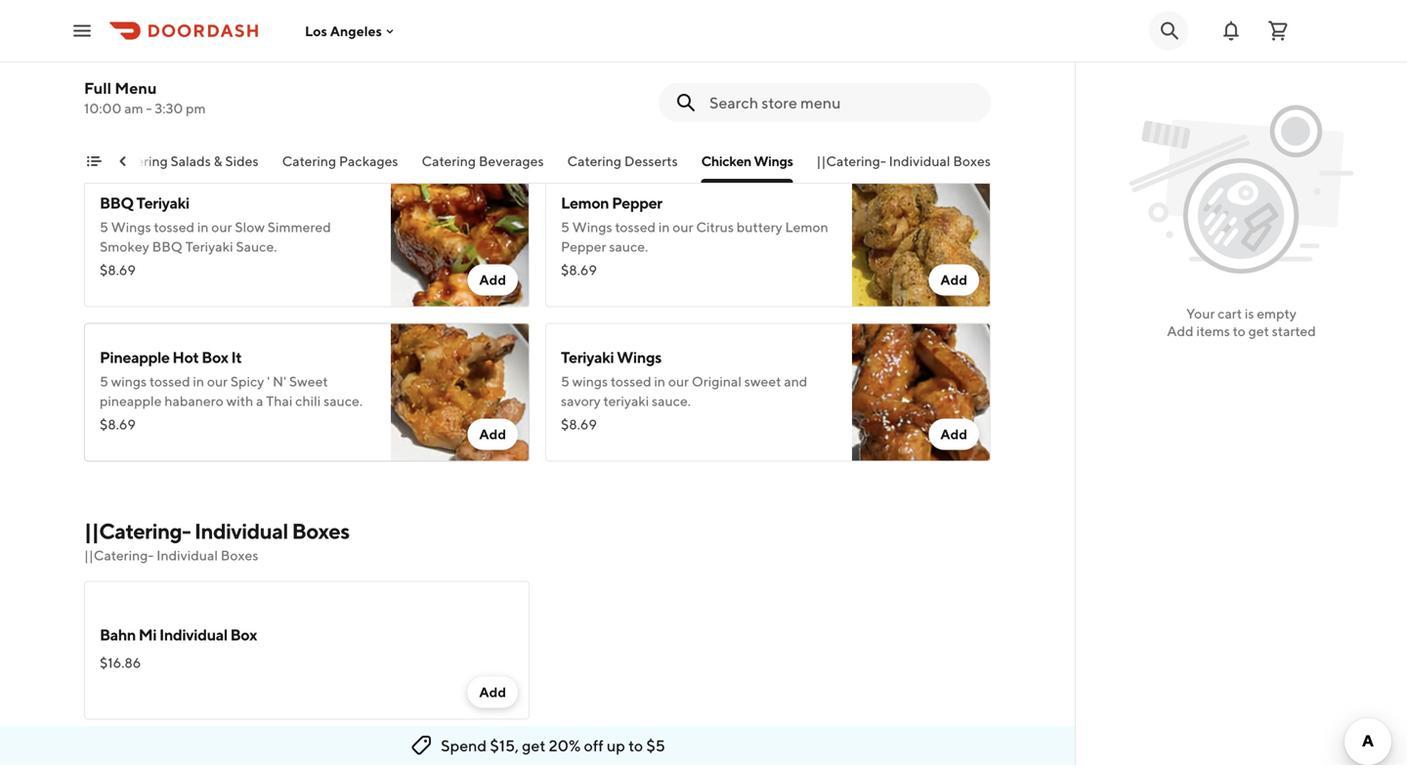 Task type: describe. For each thing, give the bounding box(es) containing it.
tossed inside 5 wings tossed in our sweet spicy habanero thai chili sauce.
[[615, 64, 656, 81]]

0 vertical spatial teriyaki
[[136, 193, 189, 212]]

sweet inside 5 wings tossed in our sweet spicy habanero thai chili sauce.
[[696, 64, 735, 81]]

n'
[[273, 373, 286, 389]]

0 items, open order cart image
[[1267, 19, 1290, 43]]

notification bell image
[[1220, 19, 1243, 43]]

in for curry zing
[[197, 64, 209, 81]]

curry zing 5 wings tossed in our yellow coconut curry sauce $8.69
[[100, 39, 368, 124]]

a
[[256, 393, 263, 409]]

add button for bbq teriyaki
[[468, 264, 518, 296]]

show menu categories image
[[86, 153, 102, 169]]

to for up
[[628, 736, 643, 755]]

our inside 5 wings tossed in our sweet spicy habanero thai chili sauce.
[[673, 64, 693, 81]]

5 wings tossed in our sweet spicy habanero thai chili sauce.
[[561, 64, 831, 100]]

pineapple hot box it 5 wings tossed in our spicy ' n' sweet pineapple habanero with a thai chili sauce. $8.69
[[100, 348, 363, 432]]

open menu image
[[70, 19, 94, 43]]

box inside pineapple hot box it 5 wings tossed in our spicy ' n' sweet pineapple habanero with a thai chili sauce. $8.69
[[202, 348, 228, 366]]

-
[[146, 100, 152, 116]]

full menu 10:00 am - 3:30 pm
[[84, 79, 206, 116]]

tossed for bbq teriyaki
[[154, 219, 195, 235]]

catering beverages button
[[422, 151, 544, 183]]

desserts
[[624, 153, 678, 169]]

sweet
[[744, 373, 781, 389]]

catering salads & sides
[[114, 153, 259, 169]]

cart
[[1218, 305, 1242, 322]]

in inside 5 wings tossed in our sweet spicy habanero thai chili sauce.
[[659, 64, 670, 81]]

0 vertical spatial curry
[[100, 39, 138, 58]]

our inside pineapple hot box it 5 wings tossed in our spicy ' n' sweet pineapple habanero with a thai chili sauce. $8.69
[[207, 373, 228, 389]]

zing
[[141, 39, 172, 58]]

0 horizontal spatial get
[[522, 736, 546, 755]]

our for teriyaki wings
[[668, 373, 689, 389]]

teriyaki wings image
[[852, 323, 991, 462]]

get inside your cart is empty add items to get started
[[1249, 323, 1269, 339]]

$8.69 inside pineapple hot box it 5 wings tossed in our spicy ' n' sweet pineapple habanero with a thai chili sauce. $8.69
[[100, 416, 136, 432]]

off
[[584, 736, 604, 755]]

1 horizontal spatial curry
[[333, 64, 368, 81]]

thai inside 5 wings tossed in our sweet spicy habanero thai chili sauce.
[[561, 84, 587, 100]]

catering packages
[[282, 153, 398, 169]]

5 for lemon pepper
[[561, 219, 570, 235]]

catering packages button
[[282, 151, 398, 183]]

5 for curry zing
[[100, 64, 108, 81]]

chicken wings
[[701, 153, 793, 169]]

sweet inside pineapple hot box it 5 wings tossed in our spicy ' n' sweet pineapple habanero with a thai chili sauce. $8.69
[[289, 373, 328, 389]]

hot
[[172, 348, 199, 366]]

started
[[1272, 323, 1316, 339]]

1 vertical spatial bbq
[[152, 238, 183, 255]]

&
[[214, 153, 222, 169]]

pm
[[186, 100, 206, 116]]

Item Search search field
[[709, 92, 975, 113]]

chicken
[[701, 153, 752, 169]]

los angeles
[[305, 23, 382, 39]]

0 vertical spatial bbq
[[100, 193, 134, 212]]

||catering- individual boxes
[[817, 153, 991, 169]]

catering for catering beverages
[[422, 153, 476, 169]]

up
[[607, 736, 625, 755]]

slow
[[235, 219, 265, 235]]

catering for catering desserts
[[567, 153, 622, 169]]

habanero inside pineapple hot box it 5 wings tossed in our spicy ' n' sweet pineapple habanero with a thai chili sauce. $8.69
[[164, 393, 224, 409]]

mi
[[139, 625, 157, 644]]

menu
[[115, 79, 157, 97]]

our for bbq teriyaki
[[211, 219, 232, 235]]

smokey
[[100, 238, 149, 255]]

bbq teriyaki 5 wings tossed in our slow simmered smokey bbq teriyaki sauce. $8.69
[[100, 193, 331, 278]]

your cart is empty add items to get started
[[1167, 305, 1316, 339]]

5 for bbq teriyaki
[[100, 219, 108, 235]]

beverages
[[479, 153, 544, 169]]

sauce. inside pineapple hot box it 5 wings tossed in our spicy ' n' sweet pineapple habanero with a thai chili sauce. $8.69
[[324, 393, 363, 409]]

savory
[[561, 393, 601, 409]]

add button for teriyaki wings
[[929, 419, 979, 450]]

with
[[226, 393, 253, 409]]

catering beverages
[[422, 153, 544, 169]]

our for lemon pepper
[[673, 219, 693, 235]]

catering for catering salads & sides
[[114, 153, 168, 169]]

chili inside pineapple hot box it 5 wings tossed in our spicy ' n' sweet pineapple habanero with a thai chili sauce. $8.69
[[295, 393, 321, 409]]

bahn mi individual box
[[100, 625, 257, 644]]

2 vertical spatial ||catering-
[[84, 547, 154, 563]]

5 inside pineapple hot box it 5 wings tossed in our spicy ' n' sweet pineapple habanero with a thai chili sauce. $8.69
[[100, 373, 108, 389]]

||catering- for ||catering- individual boxes
[[817, 153, 886, 169]]

sauce. inside 5 wings tossed in our sweet spicy habanero thai chili sauce.
[[618, 84, 658, 100]]

add button for lemon pepper
[[929, 264, 979, 296]]

'
[[267, 373, 270, 389]]

||catering- for ||catering- individual boxes ||catering- individual boxes
[[84, 518, 191, 544]]

am
[[124, 100, 143, 116]]

catering desserts
[[567, 153, 678, 169]]

empty
[[1257, 305, 1297, 322]]

5 inside 5 wings tossed in our sweet spicy habanero thai chili sauce.
[[561, 64, 570, 81]]

sauce. inside teriyaki wings 5 wings tossed in our original sweet and savory teriyaki sauce. $8.69
[[652, 393, 691, 409]]

coconut
[[279, 64, 330, 81]]

sauce. inside lemon pepper 5 wings tossed in our citrus buttery lemon pepper sauce. $8.69
[[609, 238, 648, 255]]

wings inside teriyaki wings 5 wings tossed in our original sweet and savory teriyaki sauce. $8.69
[[617, 348, 662, 366]]



Task type: vqa. For each thing, say whether or not it's contained in the screenshot.
The 640+ Ratings •
no



Task type: locate. For each thing, give the bounding box(es) containing it.
sauce. right a
[[324, 393, 363, 409]]

5 inside 'bbq teriyaki 5 wings tossed in our slow simmered smokey bbq teriyaki sauce. $8.69'
[[100, 219, 108, 235]]

1 horizontal spatial lemon
[[785, 219, 828, 235]]

0 horizontal spatial wings
[[111, 373, 147, 389]]

to
[[1233, 323, 1246, 339], [628, 736, 643, 755]]

2 catering from the left
[[282, 153, 336, 169]]

spend $15, get 20% off up to $5
[[441, 736, 665, 755]]

in for bbq teriyaki
[[197, 219, 209, 235]]

1 horizontal spatial boxes
[[292, 518, 349, 544]]

pineapple
[[100, 348, 170, 366]]

box right mi
[[230, 625, 257, 644]]

and
[[784, 373, 808, 389]]

chili
[[590, 84, 616, 100], [295, 393, 321, 409]]

sauce.
[[236, 238, 277, 255]]

sweet left spicy
[[696, 64, 735, 81]]

spicy
[[738, 64, 770, 81]]

tossed for teriyaki wings
[[611, 373, 651, 389]]

||catering- individual boxes ||catering- individual boxes
[[84, 518, 349, 563]]

1 horizontal spatial thai
[[561, 84, 587, 100]]

1 vertical spatial to
[[628, 736, 643, 755]]

our for curry zing
[[211, 64, 232, 81]]

packages
[[339, 153, 398, 169]]

10:00
[[84, 100, 122, 116]]

0 horizontal spatial boxes
[[221, 547, 258, 563]]

sauce. right "teriyaki"
[[652, 393, 691, 409]]

curry zing image
[[391, 14, 530, 153]]

citrus
[[696, 219, 734, 235]]

$8.69 inside 'curry zing 5 wings tossed in our yellow coconut curry sauce $8.69'
[[100, 107, 136, 124]]

pineapple hot box it image
[[391, 323, 530, 462]]

chili right a
[[295, 393, 321, 409]]

1 catering from the left
[[114, 153, 168, 169]]

thai up catering desserts
[[561, 84, 587, 100]]

0 horizontal spatial thai
[[266, 393, 293, 409]]

our
[[211, 64, 232, 81], [673, 64, 693, 81], [211, 219, 232, 235], [673, 219, 693, 235], [207, 373, 228, 389], [668, 373, 689, 389]]

in left original
[[654, 373, 666, 389]]

lemon pepper 5 wings tossed in our citrus buttery lemon pepper sauce. $8.69
[[561, 193, 828, 278]]

in for teriyaki wings
[[654, 373, 666, 389]]

tossed down the "zing"
[[154, 64, 195, 81]]

habanero inside 5 wings tossed in our sweet spicy habanero thai chili sauce.
[[772, 64, 831, 81]]

add
[[941, 117, 967, 133], [479, 272, 506, 288], [941, 272, 967, 288], [1167, 323, 1194, 339], [479, 426, 506, 442], [941, 426, 967, 442], [479, 684, 506, 700]]

0 vertical spatial sweet
[[696, 64, 735, 81]]

catering left desserts
[[567, 153, 622, 169]]

sides
[[225, 153, 259, 169]]

tossed up "teriyaki"
[[611, 373, 651, 389]]

teriyaki left sauce.
[[185, 238, 233, 255]]

0 vertical spatial get
[[1249, 323, 1269, 339]]

in inside teriyaki wings 5 wings tossed in our original sweet and savory teriyaki sauce. $8.69
[[654, 373, 666, 389]]

angeles
[[330, 23, 382, 39]]

$8.69 inside teriyaki wings 5 wings tossed in our original sweet and savory teriyaki sauce. $8.69
[[561, 416, 597, 432]]

sauce. up desserts
[[618, 84, 658, 100]]

los angeles button
[[305, 23, 398, 39]]

items
[[1196, 323, 1230, 339]]

boxes
[[953, 153, 991, 169], [292, 518, 349, 544], [221, 547, 258, 563]]

our left slow
[[211, 219, 232, 235]]

pepper
[[612, 193, 662, 212], [561, 238, 606, 255]]

your
[[1186, 305, 1215, 322]]

pineapple
[[100, 393, 162, 409]]

catering
[[114, 153, 168, 169], [282, 153, 336, 169], [422, 153, 476, 169], [567, 153, 622, 169]]

get
[[1249, 323, 1269, 339], [522, 736, 546, 755]]

4 catering from the left
[[567, 153, 622, 169]]

wings inside 'bbq teriyaki 5 wings tossed in our slow simmered smokey bbq teriyaki sauce. $8.69'
[[111, 219, 151, 235]]

1 vertical spatial pepper
[[561, 238, 606, 255]]

in left slow
[[197, 219, 209, 235]]

tossed inside 'curry zing 5 wings tossed in our yellow coconut curry sauce $8.69'
[[154, 64, 195, 81]]

chili inside 5 wings tossed in our sweet spicy habanero thai chili sauce.
[[590, 84, 616, 100]]

1 horizontal spatial to
[[1233, 323, 1246, 339]]

boxes inside button
[[953, 153, 991, 169]]

tossed down catering desserts 'button'
[[615, 219, 656, 235]]

teriyaki down catering salads & sides button
[[136, 193, 189, 212]]

2 vertical spatial teriyaki
[[561, 348, 614, 366]]

2 wings from the left
[[572, 373, 608, 389]]

wings inside lemon pepper 5 wings tossed in our citrus buttery lemon pepper sauce. $8.69
[[572, 219, 612, 235]]

1 vertical spatial thai
[[266, 393, 293, 409]]

wings down catering desserts 'button'
[[572, 219, 612, 235]]

individual
[[889, 153, 950, 169], [194, 518, 288, 544], [156, 547, 218, 563], [159, 625, 227, 644]]

to right up on the left
[[628, 736, 643, 755]]

in down hot
[[193, 373, 204, 389]]

lemon
[[561, 193, 609, 212], [785, 219, 828, 235]]

catering right show menu categories icon
[[114, 153, 168, 169]]

tossed
[[154, 64, 195, 81], [615, 64, 656, 81], [154, 219, 195, 235], [615, 219, 656, 235], [149, 373, 190, 389], [611, 373, 651, 389]]

1 vertical spatial teriyaki
[[185, 238, 233, 255]]

our inside 'bbq teriyaki 5 wings tossed in our slow simmered smokey bbq teriyaki sauce. $8.69'
[[211, 219, 232, 235]]

lemon down catering desserts 'button'
[[561, 193, 609, 212]]

0 vertical spatial boxes
[[953, 153, 991, 169]]

2 vertical spatial boxes
[[221, 547, 258, 563]]

bbq teriyaki image
[[391, 169, 530, 307]]

boxes for ||catering- individual boxes
[[953, 153, 991, 169]]

2 horizontal spatial boxes
[[953, 153, 991, 169]]

catering for catering packages
[[282, 153, 336, 169]]

bahn
[[100, 625, 136, 644]]

wings up "savory"
[[572, 373, 608, 389]]

in inside 'bbq teriyaki 5 wings tossed in our slow simmered smokey bbq teriyaki sauce. $8.69'
[[197, 219, 209, 235]]

1 wings from the left
[[111, 373, 147, 389]]

tossed down catering salads & sides button
[[154, 219, 195, 235]]

5 inside lemon pepper 5 wings tossed in our citrus buttery lemon pepper sauce. $8.69
[[561, 219, 570, 235]]

0 vertical spatial pepper
[[612, 193, 662, 212]]

habanero down hot
[[164, 393, 224, 409]]

in for lemon pepper
[[659, 219, 670, 235]]

in up desserts
[[659, 64, 670, 81]]

in inside lemon pepper 5 wings tossed in our citrus buttery lemon pepper sauce. $8.69
[[659, 219, 670, 235]]

our left spicy
[[673, 64, 693, 81]]

1 horizontal spatial get
[[1249, 323, 1269, 339]]

0 horizontal spatial lemon
[[561, 193, 609, 212]]

0 horizontal spatial curry
[[100, 39, 138, 58]]

chili up catering desserts
[[590, 84, 616, 100]]

3:30
[[155, 100, 183, 116]]

wings up smokey
[[111, 219, 151, 235]]

yellow
[[235, 64, 276, 81]]

scroll menu navigation left image
[[115, 153, 131, 169]]

buttery
[[737, 219, 783, 235]]

sauce
[[100, 84, 138, 100]]

catering inside "button"
[[422, 153, 476, 169]]

$5
[[646, 736, 665, 755]]

3 catering from the left
[[422, 153, 476, 169]]

0 vertical spatial chili
[[590, 84, 616, 100]]

5 inside teriyaki wings 5 wings tossed in our original sweet and savory teriyaki sauce. $8.69
[[561, 373, 570, 389]]

in inside 'curry zing 5 wings tossed in our yellow coconut curry sauce $8.69'
[[197, 64, 209, 81]]

our left yellow
[[211, 64, 232, 81]]

it
[[231, 348, 242, 366]]

tossed for lemon pepper
[[615, 219, 656, 235]]

in left citrus
[[659, 219, 670, 235]]

to down cart
[[1233, 323, 1246, 339]]

thai
[[561, 84, 587, 100], [266, 393, 293, 409]]

wings
[[111, 64, 151, 81], [572, 64, 612, 81], [754, 153, 793, 169], [111, 219, 151, 235], [572, 219, 612, 235], [617, 348, 662, 366]]

wings up sauce
[[111, 64, 151, 81]]

1 vertical spatial chili
[[295, 393, 321, 409]]

catering desserts button
[[567, 151, 678, 183]]

in inside pineapple hot box it 5 wings tossed in our spicy ' n' sweet pineapple habanero with a thai chili sauce. $8.69
[[193, 373, 204, 389]]

wings
[[111, 373, 147, 389], [572, 373, 608, 389]]

simmered
[[268, 219, 331, 235]]

our up with
[[207, 373, 228, 389]]

teriyaki
[[603, 393, 649, 409]]

tossed up catering desserts
[[615, 64, 656, 81]]

our inside lemon pepper 5 wings tossed in our citrus buttery lemon pepper sauce. $8.69
[[673, 219, 693, 235]]

get right $15,
[[522, 736, 546, 755]]

0 horizontal spatial habanero
[[164, 393, 224, 409]]

0 vertical spatial to
[[1233, 323, 1246, 339]]

0 horizontal spatial bbq
[[100, 193, 134, 212]]

original
[[692, 373, 742, 389]]

1 horizontal spatial pepper
[[612, 193, 662, 212]]

$8.69 inside 'bbq teriyaki 5 wings tossed in our slow simmered smokey bbq teriyaki sauce. $8.69'
[[100, 262, 136, 278]]

0 horizontal spatial pepper
[[561, 238, 606, 255]]

catering inside 'button'
[[567, 153, 622, 169]]

$15,
[[490, 736, 519, 755]]

spend
[[441, 736, 487, 755]]

1 horizontal spatial chili
[[590, 84, 616, 100]]

$8.69 inside lemon pepper 5 wings tossed in our citrus buttery lemon pepper sauce. $8.69
[[561, 262, 597, 278]]

lemon pepper image
[[852, 169, 991, 307]]

0 vertical spatial box
[[202, 348, 228, 366]]

bbq down scroll menu navigation left image
[[100, 193, 134, 212]]

add inside your cart is empty add items to get started
[[1167, 323, 1194, 339]]

wings inside 5 wings tossed in our sweet spicy habanero thai chili sauce.
[[572, 64, 612, 81]]

1 horizontal spatial box
[[230, 625, 257, 644]]

||catering-
[[817, 153, 886, 169], [84, 518, 191, 544], [84, 547, 154, 563]]

box left it
[[202, 348, 228, 366]]

0 vertical spatial thai
[[561, 84, 587, 100]]

individual inside button
[[889, 153, 950, 169]]

$8.69
[[100, 107, 136, 124], [100, 262, 136, 278], [561, 262, 597, 278], [100, 416, 136, 432], [561, 416, 597, 432]]

0 horizontal spatial box
[[202, 348, 228, 366]]

salads
[[171, 153, 211, 169]]

box
[[202, 348, 228, 366], [230, 625, 257, 644]]

get down is
[[1249, 323, 1269, 339]]

teriyaki inside teriyaki wings 5 wings tossed in our original sweet and savory teriyaki sauce. $8.69
[[561, 348, 614, 366]]

5 inside 'curry zing 5 wings tossed in our yellow coconut curry sauce $8.69'
[[100, 64, 108, 81]]

0 horizontal spatial sweet
[[289, 373, 328, 389]]

wings up "teriyaki"
[[617, 348, 662, 366]]

full
[[84, 79, 111, 97]]

is
[[1245, 305, 1254, 322]]

1 vertical spatial habanero
[[164, 393, 224, 409]]

tossed for curry zing
[[154, 64, 195, 81]]

boxes for ||catering- individual boxes ||catering- individual boxes
[[292, 518, 349, 544]]

los
[[305, 23, 327, 39]]

0 vertical spatial ||catering-
[[817, 153, 886, 169]]

$16.86
[[100, 655, 141, 671]]

habanero
[[772, 64, 831, 81], [164, 393, 224, 409]]

in
[[197, 64, 209, 81], [659, 64, 670, 81], [197, 219, 209, 235], [659, 219, 670, 235], [193, 373, 204, 389], [654, 373, 666, 389]]

sauce.
[[618, 84, 658, 100], [609, 238, 648, 255], [324, 393, 363, 409], [652, 393, 691, 409]]

sweet
[[696, 64, 735, 81], [289, 373, 328, 389]]

0 vertical spatial lemon
[[561, 193, 609, 212]]

lemon right buttery at right top
[[785, 219, 828, 235]]

1 vertical spatial ||catering-
[[84, 518, 191, 544]]

bbq
[[100, 193, 134, 212], [152, 238, 183, 255]]

our left citrus
[[673, 219, 693, 235]]

honey hot box it image
[[852, 14, 991, 153]]

our left original
[[668, 373, 689, 389]]

in up pm
[[197, 64, 209, 81]]

tossed inside lemon pepper 5 wings tossed in our citrus buttery lemon pepper sauce. $8.69
[[615, 219, 656, 235]]

1 horizontal spatial wings
[[572, 373, 608, 389]]

spicy
[[230, 373, 264, 389]]

20%
[[549, 736, 581, 755]]

sweet right n'
[[289, 373, 328, 389]]

5 for teriyaki wings
[[561, 373, 570, 389]]

1 horizontal spatial sweet
[[696, 64, 735, 81]]

||catering- inside ||catering- individual boxes button
[[817, 153, 886, 169]]

0 horizontal spatial chili
[[295, 393, 321, 409]]

habanero right spicy
[[772, 64, 831, 81]]

tossed inside 'bbq teriyaki 5 wings tossed in our slow simmered smokey bbq teriyaki sauce. $8.69'
[[154, 219, 195, 235]]

1 horizontal spatial habanero
[[772, 64, 831, 81]]

wings right chicken
[[754, 153, 793, 169]]

tossed down hot
[[149, 373, 190, 389]]

catering left "beverages"
[[422, 153, 476, 169]]

1 vertical spatial boxes
[[292, 518, 349, 544]]

||catering- individual boxes button
[[817, 151, 991, 183]]

sauce. down catering desserts 'button'
[[609, 238, 648, 255]]

wings inside pineapple hot box it 5 wings tossed in our spicy ' n' sweet pineapple habanero with a thai chili sauce. $8.69
[[111, 373, 147, 389]]

curry
[[100, 39, 138, 58], [333, 64, 368, 81]]

bbq right smokey
[[152, 238, 183, 255]]

add button for pineapple hot box it
[[468, 419, 518, 450]]

curry left the "zing"
[[100, 39, 138, 58]]

thai inside pineapple hot box it 5 wings tossed in our spicy ' n' sweet pineapple habanero with a thai chili sauce. $8.69
[[266, 393, 293, 409]]

wings up pineapple
[[111, 373, 147, 389]]

teriyaki up "savory"
[[561, 348, 614, 366]]

1 vertical spatial sweet
[[289, 373, 328, 389]]

catering salads & sides button
[[114, 151, 259, 183]]

1 horizontal spatial bbq
[[152, 238, 183, 255]]

to for items
[[1233, 323, 1246, 339]]

1 vertical spatial box
[[230, 625, 257, 644]]

teriyaki wings 5 wings tossed in our original sweet and savory teriyaki sauce. $8.69
[[561, 348, 808, 432]]

1 vertical spatial get
[[522, 736, 546, 755]]

wings up catering desserts
[[572, 64, 612, 81]]

curry down los angeles popup button
[[333, 64, 368, 81]]

catering left packages
[[282, 153, 336, 169]]

0 horizontal spatial to
[[628, 736, 643, 755]]

teriyaki
[[136, 193, 189, 212], [185, 238, 233, 255], [561, 348, 614, 366]]

1 vertical spatial lemon
[[785, 219, 828, 235]]

wings inside teriyaki wings 5 wings tossed in our original sweet and savory teriyaki sauce. $8.69
[[572, 373, 608, 389]]

to inside your cart is empty add items to get started
[[1233, 323, 1246, 339]]

0 vertical spatial habanero
[[772, 64, 831, 81]]

tossed inside teriyaki wings 5 wings tossed in our original sweet and savory teriyaki sauce. $8.69
[[611, 373, 651, 389]]

our inside teriyaki wings 5 wings tossed in our original sweet and savory teriyaki sauce. $8.69
[[668, 373, 689, 389]]

thai down n'
[[266, 393, 293, 409]]

1 vertical spatial curry
[[333, 64, 368, 81]]

wings inside 'curry zing 5 wings tossed in our yellow coconut curry sauce $8.69'
[[111, 64, 151, 81]]

tossed inside pineapple hot box it 5 wings tossed in our spicy ' n' sweet pineapple habanero with a thai chili sauce. $8.69
[[149, 373, 190, 389]]

our inside 'curry zing 5 wings tossed in our yellow coconut curry sauce $8.69'
[[211, 64, 232, 81]]



